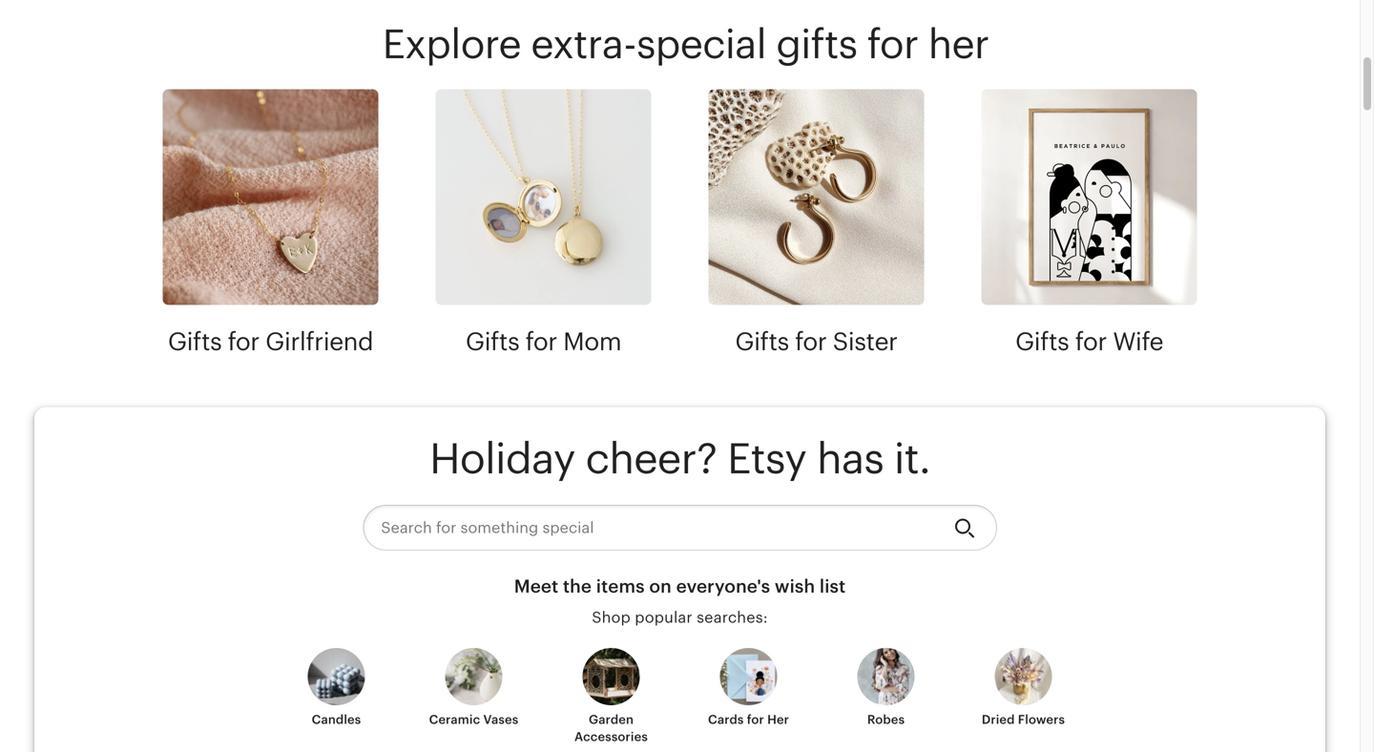 Task type: describe. For each thing, give the bounding box(es) containing it.
gifts for gifts for girlfriend
[[168, 328, 222, 356]]

mom
[[563, 328, 622, 356]]

gifts for girlfriend image
[[163, 89, 378, 305]]

garden accessories
[[575, 712, 648, 744]]

her
[[767, 712, 789, 727]]

candles
[[312, 712, 361, 727]]

gifts for mom
[[466, 328, 622, 356]]

girlfriend
[[266, 328, 373, 356]]

holiday cheer? etsy has it.
[[430, 435, 931, 483]]

list
[[820, 576, 846, 597]]

sister
[[833, 328, 898, 356]]

special
[[636, 21, 766, 67]]

garden accessories link
[[554, 648, 669, 746]]

meet
[[514, 576, 559, 597]]

items
[[596, 576, 645, 597]]

gifts for girlfriend
[[168, 328, 373, 356]]

gifts
[[776, 21, 857, 67]]

flowers
[[1018, 712, 1065, 727]]

on
[[649, 576, 672, 597]]

dried
[[982, 712, 1015, 727]]

garden
[[589, 712, 634, 727]]

for for gifts for girlfriend
[[228, 328, 259, 356]]

ceramic vases
[[429, 712, 519, 727]]

for for gifts for sister
[[795, 328, 827, 356]]

gifts for gifts for sister
[[735, 328, 789, 356]]

ceramic
[[429, 712, 480, 727]]

gifts for wife
[[1016, 328, 1164, 356]]

shop
[[592, 609, 631, 626]]

gifts for wife image
[[982, 89, 1197, 305]]

robes link
[[829, 648, 944, 743]]

dried flowers
[[982, 712, 1065, 727]]

cheer?
[[586, 435, 717, 483]]

gifts for gifts for mom
[[466, 328, 519, 356]]

gifts for sister
[[735, 328, 898, 356]]

for for gifts for wife
[[1075, 328, 1107, 356]]



Task type: vqa. For each thing, say whether or not it's contained in the screenshot.
Robes
yes



Task type: locate. For each thing, give the bounding box(es) containing it.
for left her
[[747, 712, 764, 727]]

meet the items on everyone's wish list
[[514, 576, 846, 597]]

2 gifts from the left
[[466, 328, 519, 356]]

the
[[563, 576, 592, 597]]

for left her at the right of page
[[867, 21, 918, 67]]

wish
[[775, 576, 815, 597]]

robes
[[867, 712, 905, 727]]

gifts for gifts for wife
[[1016, 328, 1069, 356]]

gifts for sister image
[[709, 89, 924, 305]]

for left mom
[[526, 328, 557, 356]]

3 gifts from the left
[[735, 328, 789, 356]]

candles link
[[279, 648, 394, 743]]

gifts for mom image
[[436, 89, 651, 305]]

it.
[[894, 435, 931, 483]]

cards for her
[[708, 712, 789, 727]]

shop popular searches:
[[592, 609, 768, 626]]

popular
[[635, 609, 693, 626]]

wife
[[1113, 328, 1164, 356]]

4 gifts from the left
[[1016, 328, 1069, 356]]

for left girlfriend
[[228, 328, 259, 356]]

holiday
[[430, 435, 575, 483]]

for for gifts for mom
[[526, 328, 557, 356]]

for left sister at the right of the page
[[795, 328, 827, 356]]

cards
[[708, 712, 744, 727]]

etsy
[[727, 435, 807, 483]]

extra-
[[531, 21, 636, 67]]

for left wife on the right top of the page
[[1075, 328, 1107, 356]]

for for cards for her
[[747, 712, 764, 727]]

for
[[867, 21, 918, 67], [228, 328, 259, 356], [526, 328, 557, 356], [795, 328, 827, 356], [1075, 328, 1107, 356], [747, 712, 764, 727]]

None search field
[[363, 505, 997, 551]]

explore extra-special gifts for her
[[382, 21, 989, 67]]

everyone's
[[676, 576, 770, 597]]

explore
[[382, 21, 521, 67]]

gifts
[[168, 328, 222, 356], [466, 328, 519, 356], [735, 328, 789, 356], [1016, 328, 1069, 356]]

accessories
[[575, 730, 648, 744]]

vases
[[483, 712, 519, 727]]

ceramic vases link
[[417, 648, 531, 743]]

has
[[817, 435, 884, 483]]

Search for something special text field
[[363, 505, 939, 551]]

searches:
[[697, 609, 768, 626]]

her
[[928, 21, 989, 67]]

1 gifts from the left
[[168, 328, 222, 356]]

cards for her link
[[692, 648, 806, 743]]

dried flowers link
[[966, 648, 1081, 743]]



